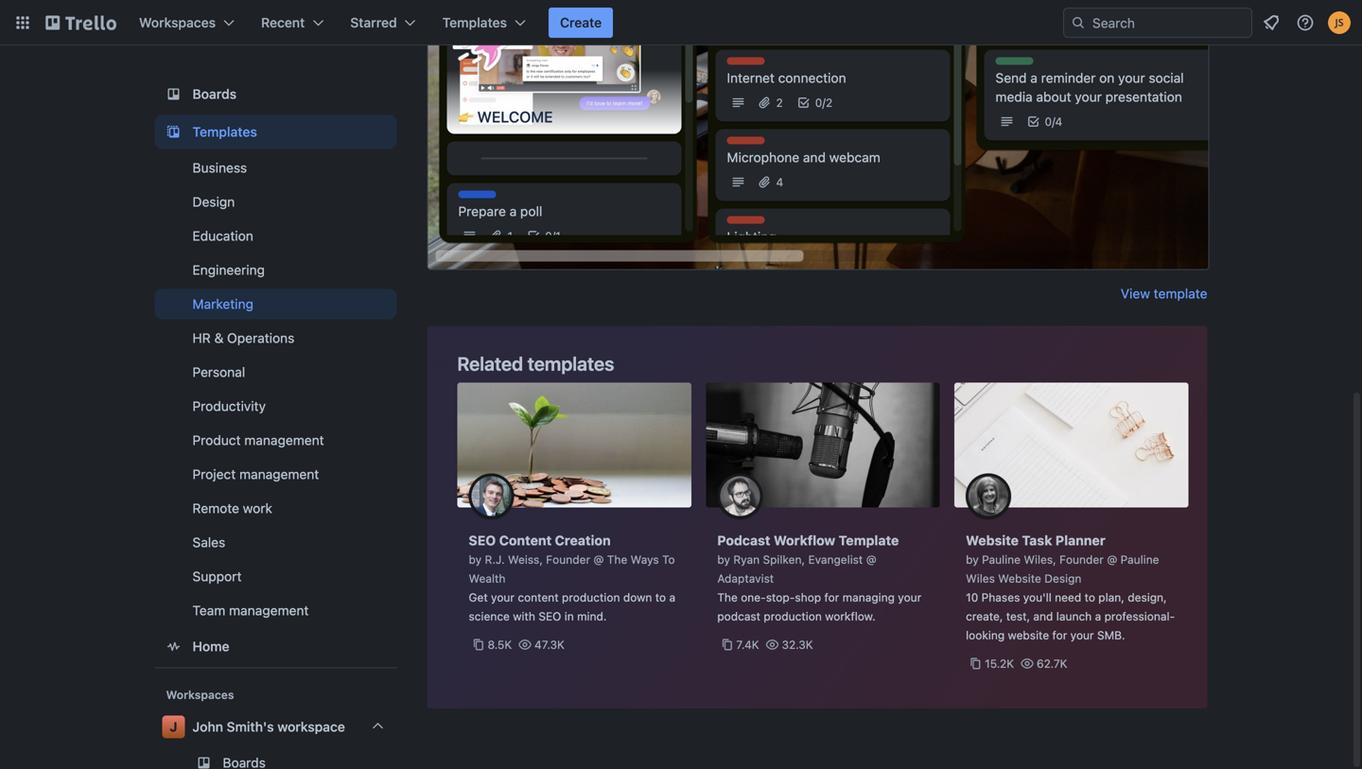 Task type: vqa. For each thing, say whether or not it's contained in the screenshot.


Task type: locate. For each thing, give the bounding box(es) containing it.
3 by from the left
[[966, 553, 979, 566]]

the up podcast
[[717, 591, 738, 604]]

2 horizontal spatial @
[[1107, 553, 1117, 566]]

1 horizontal spatial for
[[1052, 629, 1067, 642]]

your
[[491, 591, 515, 604], [898, 591, 922, 604], [1071, 629, 1094, 642]]

0 vertical spatial workspaces
[[139, 15, 216, 30]]

0 horizontal spatial your
[[491, 591, 515, 604]]

Search field
[[1086, 9, 1252, 37]]

@ up the plan, at the bottom
[[1107, 553, 1117, 566]]

by
[[469, 553, 482, 566], [717, 553, 730, 566], [966, 553, 979, 566]]

for down launch
[[1052, 629, 1067, 642]]

founder for planner
[[1060, 553, 1104, 566]]

workspaces inside popup button
[[139, 15, 216, 30]]

by left r.j.
[[469, 553, 482, 566]]

1 vertical spatial the
[[717, 591, 738, 604]]

managing
[[843, 591, 895, 604]]

seo left in
[[539, 610, 561, 623]]

1 pauline from the left
[[982, 553, 1021, 566]]

templates up business
[[193, 124, 257, 139]]

1 horizontal spatial pauline
[[1121, 553, 1159, 566]]

view
[[1121, 286, 1150, 301]]

3 @ from the left
[[1107, 553, 1117, 566]]

pauline up the design,
[[1121, 553, 1159, 566]]

@ inside the website task planner by pauline wiles, founder @ pauline wiles website design 10 phases you'll need to plan, design, create, test, and launch a professional- looking website for your smb.
[[1107, 553, 1117, 566]]

workspaces up board icon
[[139, 15, 216, 30]]

science
[[469, 610, 510, 623]]

marketing link
[[155, 289, 397, 319]]

2 to from the left
[[1085, 591, 1095, 604]]

template board image
[[162, 120, 185, 143]]

hr
[[193, 330, 211, 346]]

0 horizontal spatial pauline
[[982, 553, 1021, 566]]

by left 'ryan' on the right of the page
[[717, 553, 730, 566]]

0 vertical spatial the
[[607, 553, 628, 566]]

management
[[244, 432, 324, 448], [239, 466, 319, 482], [229, 602, 309, 618]]

your inside seo content creation by r.j. weiss, founder @ the ways to wealth get your content production down to a science with seo in mind.
[[491, 591, 515, 604]]

1 vertical spatial for
[[1052, 629, 1067, 642]]

2 vertical spatial management
[[229, 602, 309, 618]]

home image
[[162, 635, 185, 658]]

templates inside dropdown button
[[442, 15, 507, 30]]

1 horizontal spatial design
[[1045, 572, 1082, 585]]

production inside seo content creation by r.j. weiss, founder @ the ways to wealth get your content production down to a science with seo in mind.
[[562, 591, 620, 604]]

founder down creation
[[546, 553, 590, 566]]

looking
[[966, 629, 1005, 642]]

0 vertical spatial management
[[244, 432, 324, 448]]

1 horizontal spatial the
[[717, 591, 738, 604]]

a
[[669, 591, 676, 604], [1095, 610, 1101, 623]]

to right 'down'
[[655, 591, 666, 604]]

1 horizontal spatial to
[[1085, 591, 1095, 604]]

2 by from the left
[[717, 553, 730, 566]]

home link
[[155, 629, 397, 663]]

templates
[[442, 15, 507, 30], [193, 124, 257, 139]]

design
[[193, 194, 235, 209], [1045, 572, 1082, 585]]

0 vertical spatial for
[[824, 591, 839, 604]]

@ down template
[[866, 553, 877, 566]]

your down launch
[[1071, 629, 1094, 642]]

by for seo
[[469, 553, 482, 566]]

0 horizontal spatial the
[[607, 553, 628, 566]]

management down support link
[[229, 602, 309, 618]]

1 vertical spatial management
[[239, 466, 319, 482]]

production
[[562, 591, 620, 604], [764, 610, 822, 623]]

1 by from the left
[[469, 553, 482, 566]]

you'll
[[1023, 591, 1052, 604]]

a inside seo content creation by r.j. weiss, founder @ the ways to wealth get your content production down to a science with seo in mind.
[[669, 591, 676, 604]]

7.4k
[[736, 638, 759, 651]]

1 vertical spatial design
[[1045, 572, 1082, 585]]

ryan spilken, evangelist @ adaptavist image
[[717, 473, 763, 519]]

1 horizontal spatial founder
[[1060, 553, 1104, 566]]

related templates
[[457, 352, 614, 375]]

launch
[[1056, 610, 1092, 623]]

starred
[[350, 15, 397, 30]]

website
[[1008, 629, 1049, 642]]

0 vertical spatial templates
[[442, 15, 507, 30]]

1 horizontal spatial seo
[[539, 610, 561, 623]]

1 horizontal spatial your
[[898, 591, 922, 604]]

1 vertical spatial templates
[[193, 124, 257, 139]]

john
[[193, 719, 223, 734]]

1 @ from the left
[[594, 553, 604, 566]]

design down business
[[193, 194, 235, 209]]

productivity
[[193, 398, 266, 414]]

0 horizontal spatial by
[[469, 553, 482, 566]]

0 horizontal spatial founder
[[546, 553, 590, 566]]

stop-
[[766, 591, 795, 604]]

management for project management
[[239, 466, 319, 482]]

remote
[[193, 500, 239, 516]]

the inside seo content creation by r.j. weiss, founder @ the ways to wealth get your content production down to a science with seo in mind.
[[607, 553, 628, 566]]

seo up r.j.
[[469, 533, 496, 548]]

website
[[966, 533, 1019, 548], [998, 572, 1041, 585]]

by inside podcast workflow template by ryan spilken, evangelist @ adaptavist the one-stop-shop for managing your podcast production workflow.
[[717, 553, 730, 566]]

founder inside seo content creation by r.j. weiss, founder @ the ways to wealth get your content production down to a science with seo in mind.
[[546, 553, 590, 566]]

founder down planner
[[1060, 553, 1104, 566]]

0 horizontal spatial @
[[594, 553, 604, 566]]

2 @ from the left
[[866, 553, 877, 566]]

templates right starred dropdown button
[[442, 15, 507, 30]]

operations
[[227, 330, 295, 346]]

productivity link
[[155, 391, 397, 421]]

pauline up wiles
[[982, 553, 1021, 566]]

@ inside podcast workflow template by ryan spilken, evangelist @ adaptavist the one-stop-shop for managing your podcast production workflow.
[[866, 553, 877, 566]]

templates link
[[155, 115, 397, 149]]

content
[[499, 533, 552, 548]]

the left ways
[[607, 553, 628, 566]]

hr & operations link
[[155, 323, 397, 353]]

2 horizontal spatial by
[[966, 553, 979, 566]]

create button
[[549, 8, 613, 38]]

0 vertical spatial production
[[562, 591, 620, 604]]

workspaces up john
[[166, 688, 234, 701]]

0 horizontal spatial production
[[562, 591, 620, 604]]

1 vertical spatial production
[[764, 610, 822, 623]]

for right shop
[[824, 591, 839, 604]]

john smith's workspace
[[193, 719, 345, 734]]

sales link
[[155, 527, 397, 557]]

to left the plan, at the bottom
[[1085, 591, 1095, 604]]

and
[[1033, 610, 1053, 623]]

0 horizontal spatial for
[[824, 591, 839, 604]]

1 horizontal spatial production
[[764, 610, 822, 623]]

your up science
[[491, 591, 515, 604]]

1 to from the left
[[655, 591, 666, 604]]

0 vertical spatial design
[[193, 194, 235, 209]]

smb.
[[1097, 629, 1125, 642]]

evangelist
[[808, 553, 863, 566]]

1 horizontal spatial a
[[1095, 610, 1101, 623]]

r.j.
[[485, 553, 505, 566]]

@ down creation
[[594, 553, 604, 566]]

1 horizontal spatial templates
[[442, 15, 507, 30]]

a right 'down'
[[669, 591, 676, 604]]

1 founder from the left
[[546, 553, 590, 566]]

management for team management
[[229, 602, 309, 618]]

0 horizontal spatial to
[[655, 591, 666, 604]]

a up 'smb.'
[[1095, 610, 1101, 623]]

0 notifications image
[[1260, 11, 1283, 34]]

by for website
[[966, 553, 979, 566]]

1 horizontal spatial by
[[717, 553, 730, 566]]

0 horizontal spatial a
[[669, 591, 676, 604]]

2 founder from the left
[[1060, 553, 1104, 566]]

weiss,
[[508, 553, 543, 566]]

pauline
[[982, 553, 1021, 566], [1121, 553, 1159, 566]]

0 vertical spatial a
[[669, 591, 676, 604]]

content
[[518, 591, 559, 604]]

management inside "link"
[[239, 466, 319, 482]]

2 horizontal spatial your
[[1071, 629, 1094, 642]]

for
[[824, 591, 839, 604], [1052, 629, 1067, 642]]

management down product management link
[[239, 466, 319, 482]]

project management
[[193, 466, 319, 482]]

to
[[655, 591, 666, 604], [1085, 591, 1095, 604]]

for inside the website task planner by pauline wiles, founder @ pauline wiles website design 10 phases you'll need to plan, design, create, test, and launch a professional- looking website for your smb.
[[1052, 629, 1067, 642]]

workspaces button
[[128, 8, 246, 38]]

view template
[[1121, 286, 1208, 301]]

product management link
[[155, 425, 397, 455]]

for inside podcast workflow template by ryan spilken, evangelist @ adaptavist the one-stop-shop for managing your podcast production workflow.
[[824, 591, 839, 604]]

your right managing
[[898, 591, 922, 604]]

by up wiles
[[966, 553, 979, 566]]

management down the productivity link
[[244, 432, 324, 448]]

create,
[[966, 610, 1003, 623]]

board image
[[162, 83, 185, 105]]

design up need
[[1045, 572, 1082, 585]]

production up mind.
[[562, 591, 620, 604]]

founder inside the website task planner by pauline wiles, founder @ pauline wiles website design 10 phases you'll need to plan, design, create, test, and launch a professional- looking website for your smb.
[[1060, 553, 1104, 566]]

website up wiles
[[966, 533, 1019, 548]]

by inside the website task planner by pauline wiles, founder @ pauline wiles website design 10 phases you'll need to plan, design, create, test, and launch a professional- looking website for your smb.
[[966, 553, 979, 566]]

home
[[193, 638, 229, 654]]

1 vertical spatial a
[[1095, 610, 1101, 623]]

by inside seo content creation by r.j. weiss, founder @ the ways to wealth get your content production down to a science with seo in mind.
[[469, 553, 482, 566]]

need
[[1055, 591, 1081, 604]]

phases
[[982, 591, 1020, 604]]

1 vertical spatial seo
[[539, 610, 561, 623]]

templates
[[528, 352, 614, 375]]

production down stop-
[[764, 610, 822, 623]]

design inside the website task planner by pauline wiles, founder @ pauline wiles website design 10 phases you'll need to plan, design, create, test, and launch a professional- looking website for your smb.
[[1045, 572, 1082, 585]]

personal
[[193, 364, 245, 380]]

@ inside seo content creation by r.j. weiss, founder @ the ways to wealth get your content production down to a science with seo in mind.
[[594, 553, 604, 566]]

by for podcast
[[717, 553, 730, 566]]

education link
[[155, 221, 397, 251]]

mind.
[[577, 610, 607, 623]]

support
[[193, 568, 242, 584]]

task
[[1022, 533, 1052, 548]]

the
[[607, 553, 628, 566], [717, 591, 738, 604]]

one-
[[741, 591, 766, 604]]

0 vertical spatial seo
[[469, 533, 496, 548]]

1 horizontal spatial @
[[866, 553, 877, 566]]

a inside the website task planner by pauline wiles, founder @ pauline wiles website design 10 phases you'll need to plan, design, create, test, and launch a professional- looking website for your smb.
[[1095, 610, 1101, 623]]

recent
[[261, 15, 305, 30]]

team management link
[[155, 595, 397, 626]]

website up you'll on the bottom
[[998, 572, 1041, 585]]



Task type: describe. For each thing, give the bounding box(es) containing it.
wiles,
[[1024, 553, 1056, 566]]

test,
[[1006, 610, 1030, 623]]

shop
[[795, 591, 821, 604]]

@ for planner
[[1107, 553, 1117, 566]]

production inside podcast workflow template by ryan spilken, evangelist @ adaptavist the one-stop-shop for managing your podcast production workflow.
[[764, 610, 822, 623]]

0 horizontal spatial design
[[193, 194, 235, 209]]

open information menu image
[[1296, 13, 1315, 32]]

get
[[469, 591, 488, 604]]

starred button
[[339, 8, 427, 38]]

hr & operations
[[193, 330, 295, 346]]

template
[[1154, 286, 1208, 301]]

product
[[193, 432, 241, 448]]

8.5k
[[488, 638, 512, 651]]

podcast
[[717, 610, 761, 623]]

seo content creation by r.j. weiss, founder @ the ways to wealth get your content production down to a science with seo in mind.
[[469, 533, 676, 623]]

design link
[[155, 187, 397, 217]]

workflow
[[774, 533, 835, 548]]

2 pauline from the left
[[1121, 553, 1159, 566]]

engineering
[[193, 262, 265, 277]]

team
[[193, 602, 225, 618]]

spilken,
[[763, 553, 805, 566]]

ryan
[[733, 553, 760, 566]]

template
[[839, 533, 899, 548]]

plan,
[[1099, 591, 1125, 604]]

engineering link
[[155, 255, 397, 285]]

templates button
[[431, 8, 537, 38]]

marketing
[[193, 296, 253, 312]]

workspace
[[277, 719, 345, 734]]

create
[[560, 15, 602, 30]]

@ for template
[[866, 553, 877, 566]]

search image
[[1071, 15, 1086, 30]]

boards
[[193, 86, 237, 102]]

back to home image
[[45, 8, 116, 38]]

website task planner by pauline wiles, founder @ pauline wiles website design 10 phases you'll need to plan, design, create, test, and launch a professional- looking website for your smb.
[[966, 533, 1175, 642]]

1 vertical spatial website
[[998, 572, 1041, 585]]

remote work link
[[155, 493, 397, 523]]

to inside seo content creation by r.j. weiss, founder @ the ways to wealth get your content production down to a science with seo in mind.
[[655, 591, 666, 604]]

to inside the website task planner by pauline wiles, founder @ pauline wiles website design 10 phases you'll need to plan, design, create, test, and launch a professional- looking website for your smb.
[[1085, 591, 1095, 604]]

recent button
[[250, 8, 335, 38]]

related
[[457, 352, 523, 375]]

your inside podcast workflow template by ryan spilken, evangelist @ adaptavist the one-stop-shop for managing your podcast production workflow.
[[898, 591, 922, 604]]

10
[[966, 591, 978, 604]]

47.3k
[[535, 638, 565, 651]]

down
[[623, 591, 652, 604]]

boards link
[[155, 77, 397, 111]]

0 horizontal spatial seo
[[469, 533, 496, 548]]

62.7k
[[1037, 657, 1068, 670]]

team management
[[193, 602, 309, 618]]

education
[[193, 228, 253, 243]]

professional-
[[1105, 610, 1175, 623]]

the inside podcast workflow template by ryan spilken, evangelist @ adaptavist the one-stop-shop for managing your podcast production workflow.
[[717, 591, 738, 604]]

wiles
[[966, 572, 995, 585]]

management for product management
[[244, 432, 324, 448]]

your inside the website task planner by pauline wiles, founder @ pauline wiles website design 10 phases you'll need to plan, design, create, test, and launch a professional- looking website for your smb.
[[1071, 629, 1094, 642]]

adaptavist
[[717, 572, 774, 585]]

0 vertical spatial website
[[966, 533, 1019, 548]]

planner
[[1056, 533, 1106, 548]]

workflow.
[[825, 610, 876, 623]]

view template link
[[1121, 284, 1208, 303]]

1 vertical spatial workspaces
[[166, 688, 234, 701]]

pauline wiles, founder @ pauline wiles website design image
[[966, 473, 1011, 519]]

primary element
[[0, 0, 1362, 45]]

wealth
[[469, 572, 506, 585]]

with
[[513, 610, 535, 623]]

john smith (johnsmith38824343) image
[[1328, 11, 1351, 34]]

0 horizontal spatial templates
[[193, 124, 257, 139]]

support link
[[155, 561, 397, 592]]

podcast workflow template by ryan spilken, evangelist @ adaptavist the one-stop-shop for managing your podcast production workflow.
[[717, 533, 922, 623]]

@ for creation
[[594, 553, 604, 566]]

&
[[214, 330, 224, 346]]

work
[[243, 500, 272, 516]]

project
[[193, 466, 236, 482]]

creation
[[555, 533, 611, 548]]

15.2k
[[985, 657, 1014, 670]]

j
[[170, 719, 178, 734]]

sales
[[193, 534, 225, 550]]

design,
[[1128, 591, 1167, 604]]

ways
[[631, 553, 659, 566]]

personal link
[[155, 357, 397, 387]]

product management
[[193, 432, 324, 448]]

remote work
[[193, 500, 272, 516]]

founder for creation
[[546, 553, 590, 566]]

in
[[565, 610, 574, 623]]

smith's
[[227, 719, 274, 734]]

project management link
[[155, 459, 397, 489]]

r.j. weiss, founder @ the ways to wealth image
[[469, 473, 514, 519]]



